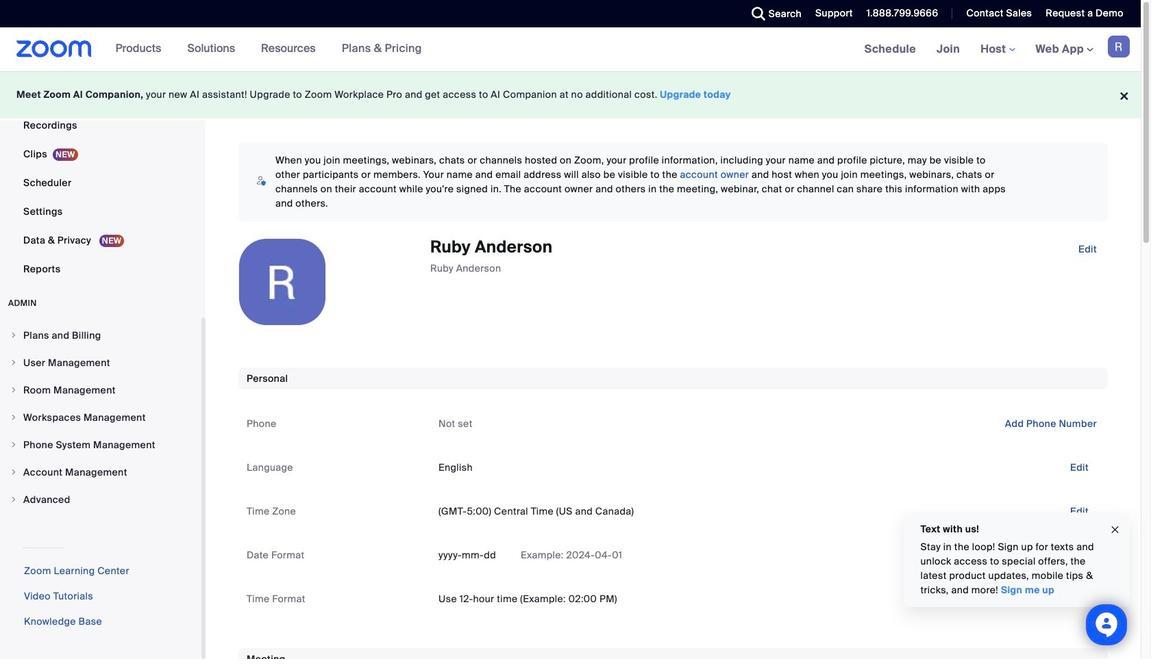 Task type: describe. For each thing, give the bounding box(es) containing it.
right image for second menu item
[[10, 359, 18, 367]]

zoom logo image
[[16, 40, 92, 58]]

admin menu menu
[[0, 323, 201, 515]]

1 menu item from the top
[[0, 323, 201, 349]]

meetings navigation
[[854, 27, 1141, 72]]

close image
[[1110, 523, 1121, 538]]

edit user photo image
[[271, 276, 293, 288]]

personal menu menu
[[0, 0, 201, 284]]

right image for second menu item from the bottom
[[10, 469, 18, 477]]



Task type: locate. For each thing, give the bounding box(es) containing it.
1 right image from the top
[[10, 332, 18, 340]]

4 right image from the top
[[10, 496, 18, 504]]

3 right image from the top
[[10, 469, 18, 477]]

banner
[[0, 27, 1141, 72]]

right image for seventh menu item
[[10, 496, 18, 504]]

menu item
[[0, 323, 201, 349], [0, 350, 201, 376], [0, 378, 201, 404], [0, 405, 201, 431], [0, 432, 201, 458], [0, 460, 201, 486], [0, 487, 201, 513]]

3 right image from the top
[[10, 441, 18, 450]]

4 menu item from the top
[[0, 405, 201, 431]]

7 menu item from the top
[[0, 487, 201, 513]]

right image for seventh menu item from the bottom of the admin menu menu
[[10, 332, 18, 340]]

right image for 3rd menu item from the bottom
[[10, 441, 18, 450]]

2 right image from the top
[[10, 414, 18, 422]]

2 vertical spatial right image
[[10, 441, 18, 450]]

user photo image
[[239, 239, 326, 326]]

footer
[[0, 71, 1141, 119]]

right image
[[10, 359, 18, 367], [10, 386, 18, 395], [10, 441, 18, 450]]

2 right image from the top
[[10, 386, 18, 395]]

0 vertical spatial right image
[[10, 359, 18, 367]]

6 menu item from the top
[[0, 460, 201, 486]]

2 menu item from the top
[[0, 350, 201, 376]]

right image for 3rd menu item
[[10, 386, 18, 395]]

1 vertical spatial right image
[[10, 386, 18, 395]]

right image
[[10, 332, 18, 340], [10, 414, 18, 422], [10, 469, 18, 477], [10, 496, 18, 504]]

1 right image from the top
[[10, 359, 18, 367]]

5 menu item from the top
[[0, 432, 201, 458]]

product information navigation
[[105, 27, 432, 71]]

3 menu item from the top
[[0, 378, 201, 404]]

profile picture image
[[1108, 36, 1130, 58]]

right image for fourth menu item from the bottom of the admin menu menu
[[10, 414, 18, 422]]



Task type: vqa. For each thing, say whether or not it's contained in the screenshot.
3rd right image from the top
yes



